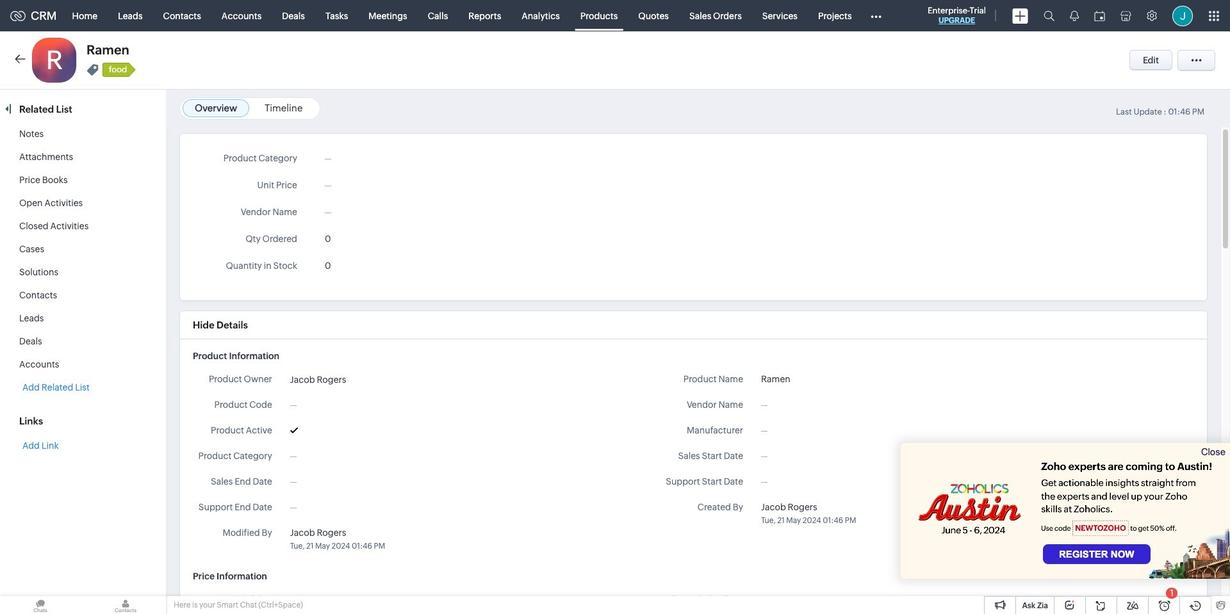 Task type: describe. For each thing, give the bounding box(es) containing it.
search element
[[1036, 0, 1063, 31]]

calendar image
[[1095, 11, 1106, 21]]

search image
[[1044, 10, 1055, 21]]

create menu image
[[1013, 8, 1029, 23]]

Other Modules field
[[862, 5, 890, 26]]

signals element
[[1063, 0, 1087, 31]]

profile element
[[1165, 0, 1201, 31]]



Task type: locate. For each thing, give the bounding box(es) containing it.
logo image
[[10, 11, 26, 21]]

contacts image
[[85, 597, 166, 615]]

profile image
[[1173, 5, 1193, 26]]

signals image
[[1070, 10, 1079, 21]]

create menu element
[[1005, 0, 1036, 31]]

chats image
[[0, 597, 81, 615]]



